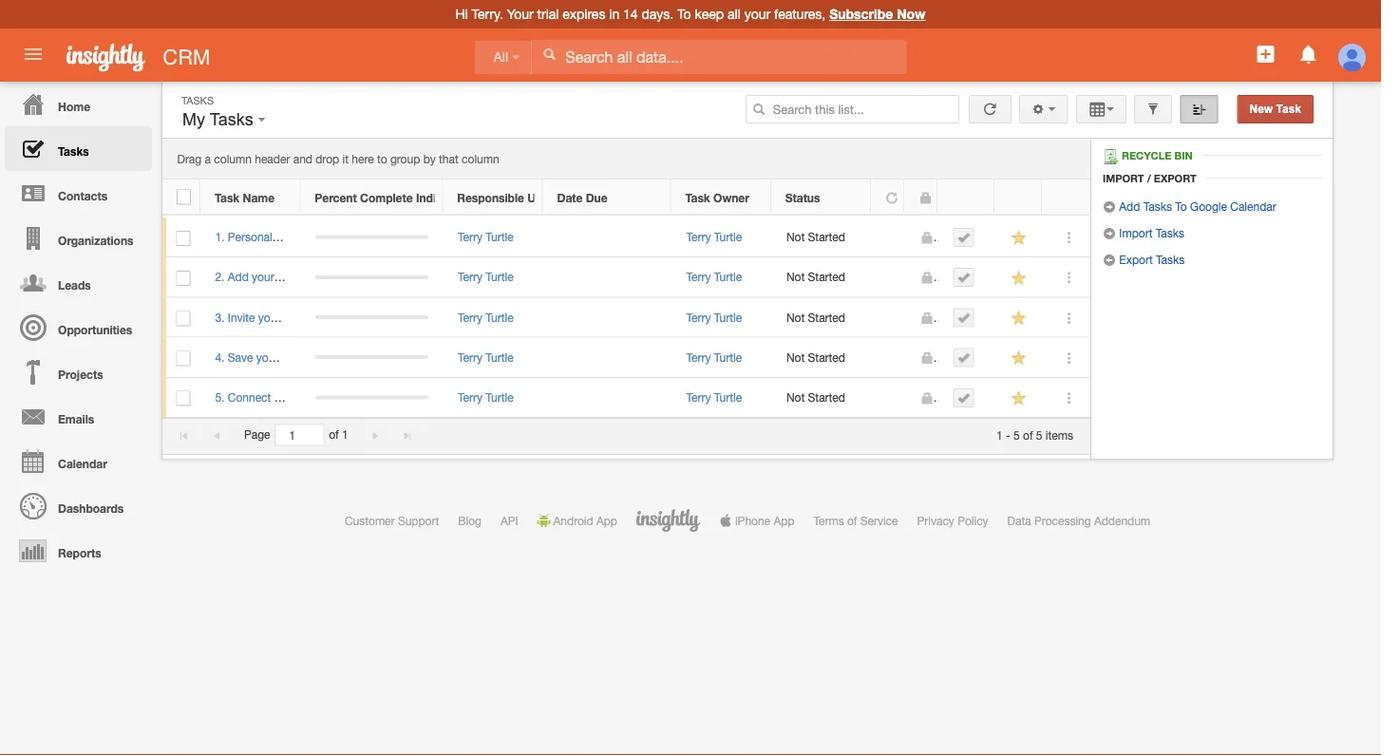Task type: describe. For each thing, give the bounding box(es) containing it.
2 column from the left
[[462, 153, 499, 166]]

not started for 2. add your customers
[[787, 270, 845, 284]]

1.
[[215, 230, 225, 244]]

add inside row group
[[228, 270, 249, 284]]

my
[[182, 110, 205, 129]]

opportunities link
[[5, 305, 152, 350]]

name
[[243, 191, 275, 204]]

tasks for export tasks
[[1156, 253, 1185, 266]]

subscribe now link
[[830, 6, 926, 22]]

2. add your customers
[[215, 270, 331, 284]]

percent complete indicator responsible user date due
[[315, 191, 608, 204]]

not for 1. personalize your account
[[787, 230, 805, 244]]

privacy policy link
[[917, 514, 989, 527]]

1 5 from the left
[[1014, 428, 1020, 442]]

1 horizontal spatial export
[[1154, 172, 1197, 184]]

hi terry. your trial expires in 14 days. to keep all your features, subscribe now
[[456, 6, 926, 22]]

white image
[[543, 48, 556, 61]]

save
[[228, 351, 253, 364]]

1 horizontal spatial of
[[847, 514, 857, 527]]

new task
[[1250, 103, 1302, 115]]

row containing task name
[[162, 180, 1090, 215]]

service
[[860, 514, 898, 527]]

all link
[[475, 40, 532, 74]]

tasks up my on the top of page
[[181, 94, 214, 106]]

api
[[501, 514, 518, 527]]

not started cell for 2. add your customers
[[772, 258, 872, 298]]

task name
[[215, 191, 275, 204]]

not for 5. connect to your files and apps
[[787, 391, 805, 404]]

items
[[1046, 428, 1074, 442]]

started for 3. invite your team
[[808, 311, 845, 324]]

processing
[[1035, 514, 1091, 527]]

2 1 from the left
[[997, 428, 1003, 442]]

started for 2. add your customers
[[808, 270, 845, 284]]

export tasks link
[[1103, 253, 1185, 267]]

responsible
[[457, 191, 524, 204]]

not for 2. add your customers
[[787, 270, 805, 284]]

mark this task complete image for 1. personalize your account
[[957, 231, 970, 244]]

reports
[[58, 546, 101, 560]]

privacy
[[917, 514, 955, 527]]

1. personalize your account link
[[215, 230, 366, 244]]

navigation containing home
[[0, 82, 152, 573]]

following image for 4. save your emails
[[1010, 349, 1028, 367]]

contacts link
[[5, 171, 152, 216]]

owner
[[714, 191, 749, 204]]

your for account
[[290, 230, 312, 244]]

subscribe
[[830, 6, 893, 22]]

circle arrow left image
[[1103, 254, 1116, 267]]

3.
[[215, 311, 225, 324]]

group
[[390, 153, 420, 166]]

terms
[[814, 514, 844, 527]]

your right "all"
[[745, 6, 771, 22]]

keep
[[695, 6, 724, 22]]

following image for 1. personalize your account
[[1010, 229, 1028, 247]]

home
[[58, 100, 90, 113]]

private task image for 5. connect to your files and apps
[[920, 392, 933, 405]]

google
[[1190, 200, 1227, 213]]

trial
[[537, 6, 559, 22]]

new task link
[[1237, 95, 1314, 124]]

recycle
[[1122, 149, 1172, 162]]

customer
[[345, 514, 395, 527]]

days.
[[642, 6, 674, 22]]

account
[[315, 230, 356, 244]]

1 1 from the left
[[342, 428, 348, 442]]

task for task owner
[[685, 191, 710, 204]]

terry.
[[472, 6, 503, 22]]

row containing 3. invite your team
[[162, 298, 1091, 338]]

cog image
[[1032, 103, 1045, 116]]

data
[[1008, 514, 1031, 527]]

3. invite your team link
[[215, 311, 319, 324]]

show sidebar image
[[1193, 103, 1206, 116]]

iphone app link
[[719, 514, 795, 527]]

add tasks to google calendar
[[1116, 200, 1277, 213]]

add tasks to google calendar link
[[1103, 200, 1277, 214]]

of 1
[[329, 428, 348, 442]]

not started cell for 1. personalize your account
[[772, 218, 872, 258]]

1 horizontal spatial add
[[1119, 200, 1140, 213]]

2.
[[215, 270, 225, 284]]

row containing 5. connect to your files and apps
[[162, 378, 1091, 418]]

mark this task complete image for 2. add your customers
[[957, 271, 970, 284]]

user
[[527, 191, 553, 204]]

started for 5. connect to your files and apps
[[808, 391, 845, 404]]

2 press ctrl + space to group column header from the left
[[995, 180, 1042, 215]]

bin
[[1175, 149, 1193, 162]]

emails
[[58, 412, 94, 426]]

export tasks
[[1116, 253, 1185, 266]]

my tasks
[[182, 110, 258, 129]]

/
[[1147, 172, 1151, 184]]

team
[[284, 311, 309, 324]]

4.
[[215, 351, 225, 364]]

policy
[[958, 514, 989, 527]]

leads
[[58, 278, 91, 292]]

not started cell for 4. save your emails
[[772, 338, 872, 378]]

0 vertical spatial to
[[677, 6, 691, 22]]

personalize
[[228, 230, 286, 244]]

due
[[586, 191, 608, 204]]

private task image for account
[[920, 231, 933, 245]]

0 horizontal spatial of
[[329, 428, 339, 442]]

crm
[[163, 45, 210, 69]]

blog link
[[458, 514, 482, 527]]

calendar inside add tasks to google calendar link
[[1231, 200, 1277, 213]]

leads link
[[5, 260, 152, 305]]

projects
[[58, 368, 103, 381]]

2 5 from the left
[[1036, 428, 1043, 442]]

all
[[494, 50, 508, 65]]

page
[[244, 428, 270, 442]]

here
[[352, 153, 374, 166]]

emails
[[282, 351, 315, 364]]

circle arrow right image
[[1103, 200, 1116, 214]]

your for emails
[[256, 351, 279, 364]]

drag a column header and drop it here to group by that column
[[177, 153, 499, 166]]

all
[[728, 6, 741, 22]]

terms of service link
[[814, 514, 898, 527]]

reports link
[[5, 528, 152, 573]]

your
[[507, 6, 534, 22]]

dashboards link
[[5, 484, 152, 528]]

app for android app
[[597, 514, 617, 527]]

not for 3. invite your team
[[787, 311, 805, 324]]

emails link
[[5, 394, 152, 439]]



Task type: vqa. For each thing, say whether or not it's contained in the screenshot.
rightmost Task
yes



Task type: locate. For each thing, give the bounding box(es) containing it.
drag
[[177, 153, 202, 166]]

import right circle arrow right icon
[[1119, 226, 1153, 239]]

2 vertical spatial mark this task complete image
[[957, 391, 970, 405]]

press ctrl + space to group column header
[[938, 180, 995, 215], [995, 180, 1042, 215], [1042, 180, 1090, 215]]

5. connect to your files and apps
[[215, 391, 384, 404]]

0 horizontal spatial export
[[1119, 253, 1153, 266]]

5 not from the top
[[787, 391, 805, 404]]

turtle
[[486, 230, 514, 244], [714, 230, 742, 244], [486, 270, 514, 284], [714, 270, 742, 284], [486, 311, 514, 324], [714, 311, 742, 324], [486, 351, 514, 364], [714, 351, 742, 364], [486, 391, 514, 404], [714, 391, 742, 404]]

4 not from the top
[[787, 351, 805, 364]]

hi
[[456, 6, 468, 22]]

1 horizontal spatial app
[[774, 514, 795, 527]]

it
[[342, 153, 349, 166]]

import
[[1103, 172, 1144, 184], [1119, 226, 1153, 239]]

1 not from the top
[[787, 230, 805, 244]]

export right circle arrow left image
[[1119, 253, 1153, 266]]

0 vertical spatial import
[[1103, 172, 1144, 184]]

1 horizontal spatial to
[[1175, 200, 1187, 213]]

1 horizontal spatial 1
[[997, 428, 1003, 442]]

3 not from the top
[[787, 311, 805, 324]]

support
[[398, 514, 439, 527]]

iphone app
[[735, 514, 795, 527]]

row containing 1. personalize your account
[[162, 218, 1091, 258]]

not started cell for 5. connect to your files and apps
[[772, 378, 872, 418]]

drop
[[316, 153, 339, 166]]

1 vertical spatial following image
[[1010, 309, 1028, 327]]

import for import tasks
[[1119, 226, 1153, 239]]

0 vertical spatial calendar
[[1231, 200, 1277, 213]]

app right the iphone
[[774, 514, 795, 527]]

circle arrow right image
[[1103, 227, 1116, 240]]

1 vertical spatial to
[[1175, 200, 1187, 213]]

of right "terms"
[[847, 514, 857, 527]]

following image for 2. add your customers
[[1010, 269, 1028, 287]]

and
[[293, 153, 312, 166], [337, 391, 356, 404]]

your left account
[[290, 230, 312, 244]]

android
[[553, 514, 593, 527]]

2 private task image from the top
[[920, 392, 933, 405]]

show list view filters image
[[1147, 103, 1160, 116]]

apps
[[359, 391, 384, 404]]

tasks for my tasks
[[210, 110, 253, 129]]

2 not from the top
[[787, 270, 805, 284]]

android app
[[553, 514, 617, 527]]

1 horizontal spatial and
[[337, 391, 356, 404]]

1 following image from the top
[[1010, 269, 1028, 287]]

contacts
[[58, 189, 107, 202]]

4. save your emails
[[215, 351, 315, 364]]

1 vertical spatial export
[[1119, 253, 1153, 266]]

column right that
[[462, 153, 499, 166]]

1 started from the top
[[808, 230, 845, 244]]

opportunities
[[58, 323, 132, 336]]

not started cell
[[772, 218, 872, 258], [772, 258, 872, 298], [772, 298, 872, 338], [772, 338, 872, 378], [772, 378, 872, 418]]

1 vertical spatial and
[[337, 391, 356, 404]]

2 mark this task complete image from the top
[[957, 271, 970, 284]]

following image
[[1010, 269, 1028, 287], [1010, 309, 1028, 327]]

0 vertical spatial add
[[1119, 200, 1140, 213]]

following image
[[1010, 229, 1028, 247], [1010, 349, 1028, 367], [1010, 389, 1028, 407]]

tasks for import tasks
[[1156, 226, 1185, 239]]

home link
[[5, 82, 152, 126]]

5 left items at the bottom right
[[1036, 428, 1043, 442]]

status
[[785, 191, 820, 204]]

export
[[1154, 172, 1197, 184], [1119, 253, 1153, 266]]

5 not started from the top
[[787, 391, 845, 404]]

not started for 1. personalize your account
[[787, 230, 845, 244]]

1 row from the top
[[162, 180, 1090, 215]]

row containing 4. save your emails
[[162, 338, 1091, 378]]

2 following image from the top
[[1010, 349, 1028, 367]]

refresh list image
[[981, 103, 999, 115]]

3 not started from the top
[[787, 311, 845, 324]]

1 vertical spatial import
[[1119, 226, 1153, 239]]

tasks inside 'button'
[[210, 110, 253, 129]]

1 not started cell from the top
[[772, 218, 872, 258]]

1 vertical spatial calendar
[[58, 457, 107, 470]]

14
[[623, 6, 638, 22]]

0 horizontal spatial and
[[293, 153, 312, 166]]

iphone
[[735, 514, 771, 527]]

3 press ctrl + space to group column header from the left
[[1042, 180, 1090, 215]]

1 horizontal spatial calendar
[[1231, 200, 1277, 213]]

1 vertical spatial private task image
[[920, 392, 933, 405]]

import / export
[[1103, 172, 1197, 184]]

1 left the -
[[997, 428, 1003, 442]]

press ctrl + space to group column header left circle arrow right image
[[1042, 180, 1090, 215]]

started
[[808, 230, 845, 244], [808, 270, 845, 284], [808, 311, 845, 324], [808, 351, 845, 364], [808, 391, 845, 404]]

0 vertical spatial private task image
[[920, 352, 933, 365]]

3. invite your team
[[215, 311, 309, 324]]

navigation
[[0, 82, 152, 573]]

percent
[[315, 191, 357, 204]]

to left keep
[[677, 6, 691, 22]]

export down bin
[[1154, 172, 1197, 184]]

-
[[1006, 428, 1011, 442]]

app for iphone app
[[774, 514, 795, 527]]

tasks
[[181, 94, 214, 106], [210, 110, 253, 129], [58, 144, 89, 158], [1144, 200, 1172, 213], [1156, 226, 1185, 239], [1156, 253, 1185, 266]]

Search all data.... text field
[[532, 40, 907, 74]]

private task image for customers
[[920, 271, 933, 285]]

0 horizontal spatial 1
[[342, 428, 348, 442]]

and right files
[[337, 391, 356, 404]]

indicator
[[416, 191, 465, 204]]

of right the -
[[1023, 428, 1033, 442]]

0 horizontal spatial to
[[677, 6, 691, 22]]

dashboards
[[58, 502, 124, 515]]

started for 1. personalize your account
[[808, 230, 845, 244]]

task
[[1276, 103, 1302, 115], [215, 191, 240, 204], [685, 191, 710, 204]]

3 started from the top
[[808, 311, 845, 324]]

3 mark this task complete image from the top
[[957, 391, 970, 405]]

repeating task image
[[885, 191, 899, 205]]

1 vertical spatial mark this task complete image
[[957, 271, 970, 284]]

2 vertical spatial following image
[[1010, 389, 1028, 407]]

by
[[423, 153, 436, 166]]

press ctrl + space to group column header right repeating task icon at the top right of page
[[938, 180, 995, 215]]

1 column from the left
[[214, 153, 252, 166]]

1 horizontal spatial task
[[685, 191, 710, 204]]

4 started from the top
[[808, 351, 845, 364]]

now
[[897, 6, 926, 22]]

2 mark this task complete image from the top
[[957, 351, 970, 364]]

1 right 1 field
[[342, 428, 348, 442]]

task left name
[[215, 191, 240, 204]]

0 horizontal spatial task
[[215, 191, 240, 204]]

following image for 5. connect to your files and apps
[[1010, 389, 1028, 407]]

files
[[313, 391, 333, 404]]

row
[[162, 180, 1090, 215], [162, 218, 1091, 258], [162, 258, 1091, 298], [162, 298, 1091, 338], [162, 338, 1091, 378], [162, 378, 1091, 418]]

notifications image
[[1297, 43, 1320, 66]]

1 mark this task complete image from the top
[[957, 311, 970, 324]]

task left owner
[[685, 191, 710, 204]]

task right new
[[1276, 103, 1302, 115]]

tasks down import tasks
[[1156, 253, 1185, 266]]

import for import / export
[[1103, 172, 1144, 184]]

private task image for 4. save your emails
[[920, 352, 933, 365]]

recycle bin link
[[1103, 149, 1202, 164]]

1 not started from the top
[[787, 230, 845, 244]]

in
[[609, 6, 620, 22]]

5.
[[215, 391, 225, 404]]

following image for 3. invite your team
[[1010, 309, 1028, 327]]

2 started from the top
[[808, 270, 845, 284]]

not
[[787, 230, 805, 244], [787, 270, 805, 284], [787, 311, 805, 324], [787, 351, 805, 364], [787, 391, 805, 404]]

5 started from the top
[[808, 391, 845, 404]]

1 vertical spatial to
[[274, 391, 284, 404]]

0 vertical spatial following image
[[1010, 269, 1028, 287]]

private task image
[[919, 191, 932, 205], [920, 231, 933, 245], [920, 271, 933, 285], [920, 312, 933, 325]]

1 horizontal spatial column
[[462, 153, 499, 166]]

tasks for add tasks to google calendar
[[1144, 200, 1172, 213]]

not started for 3. invite your team
[[787, 311, 845, 324]]

calendar inside "calendar" link
[[58, 457, 107, 470]]

row group containing 1. personalize your account
[[162, 218, 1091, 418]]

terry
[[458, 230, 483, 244], [686, 230, 711, 244], [458, 270, 483, 284], [686, 270, 711, 284], [458, 311, 483, 324], [686, 311, 711, 324], [458, 351, 483, 364], [686, 351, 711, 364], [458, 391, 483, 404], [686, 391, 711, 404]]

started for 4. save your emails
[[808, 351, 845, 364]]

blog
[[458, 514, 482, 527]]

None checkbox
[[176, 231, 190, 246], [176, 351, 190, 366], [176, 391, 190, 406], [176, 231, 190, 246], [176, 351, 190, 366], [176, 391, 190, 406]]

terms of service
[[814, 514, 898, 527]]

0 vertical spatial mark this task complete image
[[957, 231, 970, 244]]

3 row from the top
[[162, 258, 1091, 298]]

privacy policy
[[917, 514, 989, 527]]

5 not started cell from the top
[[772, 378, 872, 418]]

import tasks link
[[1103, 226, 1185, 240]]

2 following image from the top
[[1010, 309, 1028, 327]]

your
[[745, 6, 771, 22], [290, 230, 312, 244], [252, 270, 274, 284], [258, 311, 281, 324], [256, 351, 279, 364], [288, 391, 310, 404]]

to right here
[[377, 153, 387, 166]]

0 horizontal spatial calendar
[[58, 457, 107, 470]]

your for customers
[[252, 270, 274, 284]]

task for task name
[[215, 191, 240, 204]]

3 not started cell from the top
[[772, 298, 872, 338]]

data processing addendum link
[[1008, 514, 1151, 527]]

column right a
[[214, 153, 252, 166]]

terry turtle link
[[458, 230, 514, 244], [686, 230, 742, 244], [458, 270, 514, 284], [686, 270, 742, 284], [458, 311, 514, 324], [686, 311, 742, 324], [458, 351, 514, 364], [686, 351, 742, 364], [458, 391, 514, 404], [686, 391, 742, 404]]

to inside "row"
[[274, 391, 284, 404]]

to right connect
[[274, 391, 284, 404]]

4 not started from the top
[[787, 351, 845, 364]]

and inside "row"
[[337, 391, 356, 404]]

your left files
[[288, 391, 310, 404]]

0 horizontal spatial 5
[[1014, 428, 1020, 442]]

0 horizontal spatial add
[[228, 270, 249, 284]]

invite
[[228, 311, 255, 324]]

6 row from the top
[[162, 378, 1091, 418]]

tasks right my on the top of page
[[210, 110, 253, 129]]

of
[[329, 428, 339, 442], [1023, 428, 1033, 442], [847, 514, 857, 527]]

of right 1 field
[[329, 428, 339, 442]]

app right android
[[597, 514, 617, 527]]

press ctrl + space to group column header down cog icon
[[995, 180, 1042, 215]]

to left google
[[1175, 200, 1187, 213]]

tasks up contacts link
[[58, 144, 89, 158]]

search image
[[752, 103, 766, 116]]

5 row from the top
[[162, 338, 1091, 378]]

5 right the -
[[1014, 428, 1020, 442]]

add right 2.
[[228, 270, 249, 284]]

1. personalize your account
[[215, 230, 356, 244]]

tasks link
[[5, 126, 152, 171]]

to
[[677, 6, 691, 22], [1175, 200, 1187, 213]]

date
[[557, 191, 583, 204]]

1 private task image from the top
[[920, 352, 933, 365]]

calendar up dashboards link
[[58, 457, 107, 470]]

a
[[205, 153, 211, 166]]

calendar right google
[[1231, 200, 1277, 213]]

1 vertical spatial add
[[228, 270, 249, 284]]

2 not started from the top
[[787, 270, 845, 284]]

customers
[[277, 270, 331, 284]]

0 horizontal spatial to
[[274, 391, 284, 404]]

mark this task complete image for 4. save your emails
[[957, 351, 970, 364]]

4 not started cell from the top
[[772, 338, 872, 378]]

1 mark this task complete image from the top
[[957, 231, 970, 244]]

2 horizontal spatial task
[[1276, 103, 1302, 115]]

0 horizontal spatial column
[[214, 153, 252, 166]]

3 following image from the top
[[1010, 389, 1028, 407]]

2 row from the top
[[162, 218, 1091, 258]]

2. add your customers link
[[215, 270, 341, 284]]

tasks down add tasks to google calendar link
[[1156, 226, 1185, 239]]

your left team
[[258, 311, 281, 324]]

header
[[255, 153, 290, 166]]

0 horizontal spatial app
[[597, 514, 617, 527]]

import left /
[[1103, 172, 1144, 184]]

new
[[1250, 103, 1273, 115]]

not started cell for 3. invite your team
[[772, 298, 872, 338]]

my tasks button
[[178, 105, 270, 134]]

2 app from the left
[[774, 514, 795, 527]]

your up "3. invite your team"
[[252, 270, 274, 284]]

row group
[[162, 218, 1091, 418]]

private task image for team
[[920, 312, 933, 325]]

your for team
[[258, 311, 281, 324]]

0 vertical spatial following image
[[1010, 229, 1028, 247]]

private task image
[[920, 352, 933, 365], [920, 392, 933, 405]]

customer support link
[[345, 514, 439, 527]]

mark this task complete image
[[957, 231, 970, 244], [957, 271, 970, 284], [957, 391, 970, 405]]

row containing 2. add your customers
[[162, 258, 1091, 298]]

not for 4. save your emails
[[787, 351, 805, 364]]

4. save your emails link
[[215, 351, 324, 364]]

mark this task complete image for 3. invite your team
[[957, 311, 970, 324]]

0 vertical spatial to
[[377, 153, 387, 166]]

1 app from the left
[[597, 514, 617, 527]]

0 vertical spatial export
[[1154, 172, 1197, 184]]

0 vertical spatial and
[[293, 153, 312, 166]]

not started for 4. save your emails
[[787, 351, 845, 364]]

0 vertical spatial mark this task complete image
[[957, 311, 970, 324]]

1
[[342, 428, 348, 442], [997, 428, 1003, 442]]

None checkbox
[[177, 189, 191, 205], [176, 271, 190, 286], [176, 311, 190, 326], [177, 189, 191, 205], [176, 271, 190, 286], [176, 311, 190, 326]]

1 vertical spatial following image
[[1010, 349, 1028, 367]]

connect
[[228, 391, 271, 404]]

1 press ctrl + space to group column header from the left
[[938, 180, 995, 215]]

1 following image from the top
[[1010, 229, 1028, 247]]

mark this task complete image
[[957, 311, 970, 324], [957, 351, 970, 364]]

1 vertical spatial mark this task complete image
[[957, 351, 970, 364]]

Search this list... text field
[[746, 95, 959, 124]]

and left drop
[[293, 153, 312, 166]]

1 - 5 of 5 items
[[997, 428, 1074, 442]]

mark this task complete image for 5. connect to your files and apps
[[957, 391, 970, 405]]

1 horizontal spatial 5
[[1036, 428, 1043, 442]]

add right circle arrow right image
[[1119, 200, 1140, 213]]

your right save
[[256, 351, 279, 364]]

tasks up import tasks
[[1144, 200, 1172, 213]]

cell
[[301, 218, 443, 258], [543, 218, 672, 258], [872, 218, 905, 258], [939, 218, 996, 258], [301, 258, 443, 298], [543, 258, 672, 298], [872, 258, 905, 298], [939, 258, 996, 298], [301, 298, 443, 338], [543, 298, 672, 338], [872, 298, 905, 338], [939, 298, 996, 338], [301, 338, 443, 378], [543, 338, 672, 378], [872, 338, 905, 378], [939, 338, 996, 378], [301, 378, 443, 418], [543, 378, 672, 418], [872, 378, 905, 418], [939, 378, 996, 418]]

projects link
[[5, 350, 152, 394]]

1 horizontal spatial to
[[377, 153, 387, 166]]

not started
[[787, 230, 845, 244], [787, 270, 845, 284], [787, 311, 845, 324], [787, 351, 845, 364], [787, 391, 845, 404]]

1 field
[[276, 425, 323, 445]]

not started for 5. connect to your files and apps
[[787, 391, 845, 404]]

2 not started cell from the top
[[772, 258, 872, 298]]

4 row from the top
[[162, 298, 1091, 338]]

2 horizontal spatial of
[[1023, 428, 1033, 442]]



